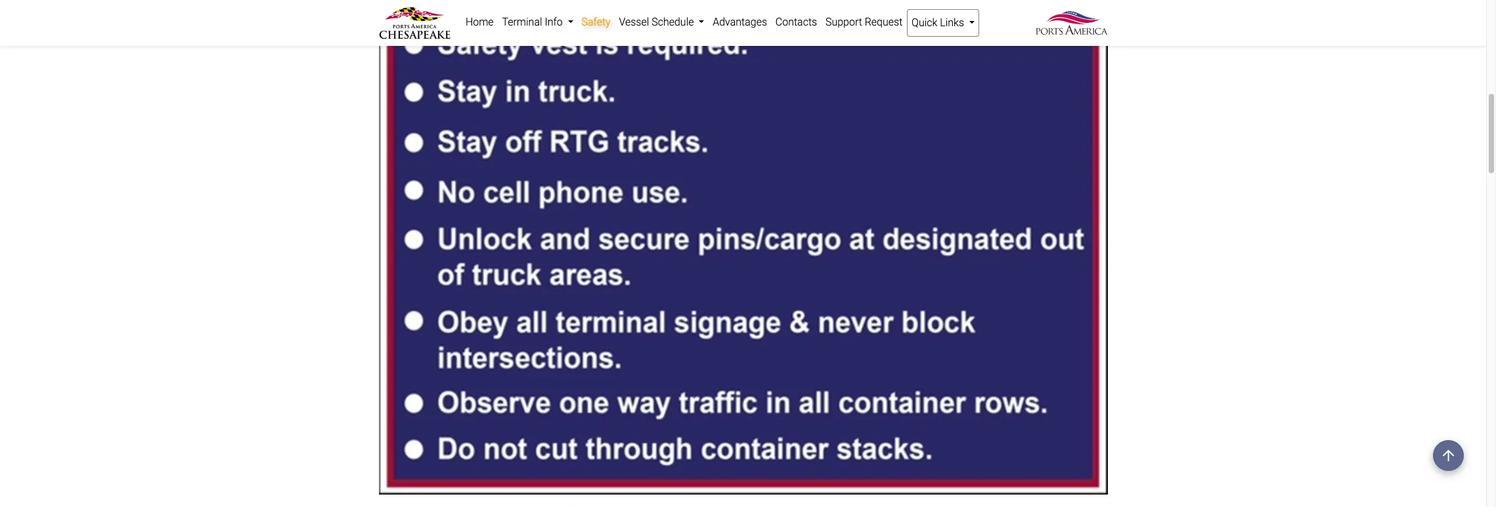 Task type: vqa. For each thing, say whether or not it's contained in the screenshot.
sort image
no



Task type: locate. For each thing, give the bounding box(es) containing it.
support request link
[[821, 9, 907, 35]]

links
[[940, 16, 964, 29]]

support request
[[826, 16, 903, 28]]

request
[[865, 16, 903, 28]]

quick
[[912, 16, 938, 29]]

otr driver terminal rules image
[[379, 0, 1108, 496]]

vessel schedule link
[[615, 9, 709, 35]]

terminal info link
[[498, 9, 577, 35]]

vessel schedule
[[619, 16, 697, 28]]

terminal info
[[502, 16, 565, 28]]

schedule
[[652, 16, 694, 28]]

safety link
[[577, 9, 615, 35]]

go to top image
[[1433, 441, 1464, 472]]

quick links link
[[907, 9, 980, 37]]

terminal
[[502, 16, 542, 28]]

safety
[[582, 16, 611, 28]]



Task type: describe. For each thing, give the bounding box(es) containing it.
contacts link
[[771, 9, 821, 35]]

home link
[[461, 9, 498, 35]]

contacts
[[776, 16, 817, 28]]

advantages link
[[709, 9, 771, 35]]

info
[[545, 16, 563, 28]]

advantages
[[713, 16, 767, 28]]

home
[[466, 16, 494, 28]]

support
[[826, 16, 862, 28]]

quick links
[[912, 16, 967, 29]]

vessel
[[619, 16, 649, 28]]



